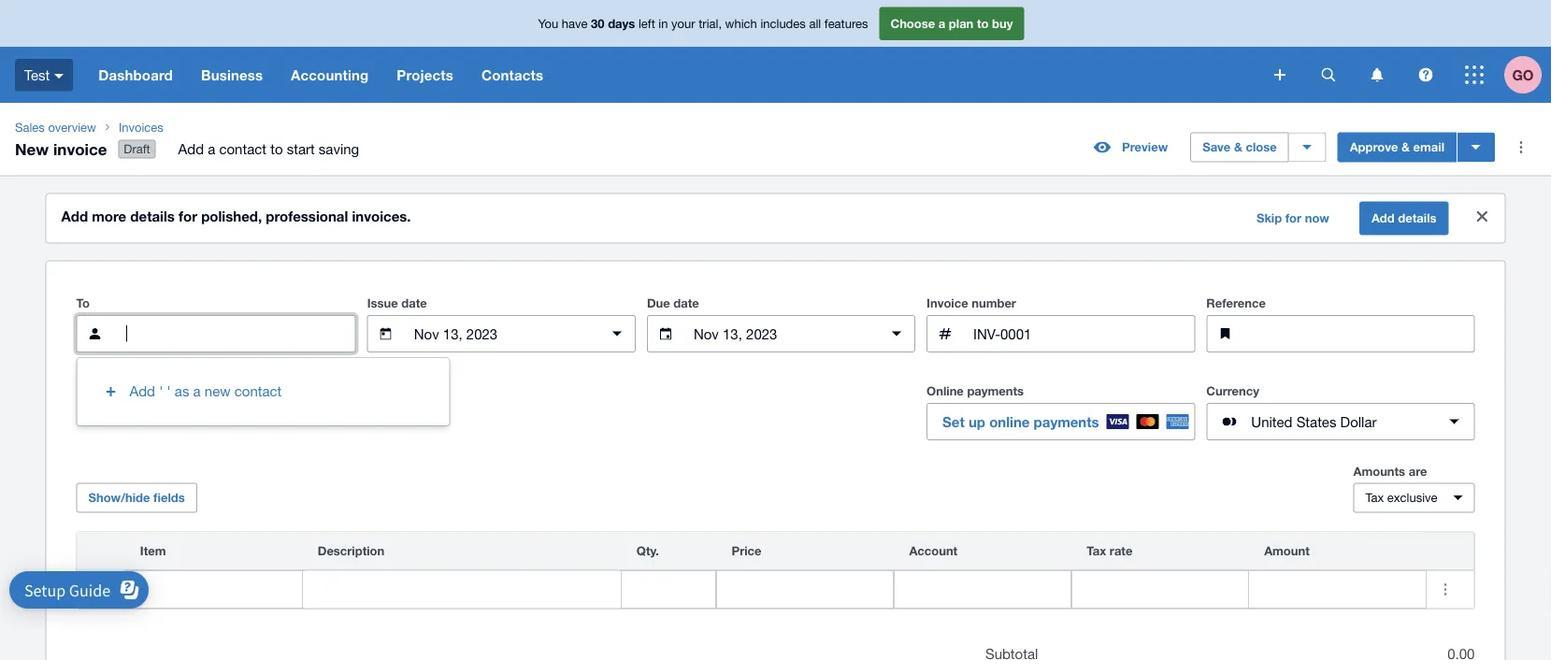 Task type: locate. For each thing, give the bounding box(es) containing it.
date for issue date
[[401, 296, 427, 311]]

1 vertical spatial payments
[[1034, 413, 1099, 430]]

& for close
[[1234, 140, 1243, 154]]

tax for tax exclusive
[[1366, 491, 1384, 505]]

includes
[[761, 16, 806, 31]]

save & close button
[[1191, 132, 1289, 162]]

Invoice number text field
[[972, 316, 1195, 352]]

Issue date text field
[[412, 316, 591, 352]]

0 horizontal spatial for
[[179, 208, 197, 225]]

None field
[[125, 571, 302, 608]]

0 vertical spatial payments
[[967, 384, 1024, 399]]

contact right the new
[[235, 383, 282, 399]]

1 more date options image from the left
[[598, 315, 636, 353]]

have
[[562, 16, 588, 31]]

united
[[1252, 413, 1293, 430]]

0 vertical spatial to
[[977, 16, 989, 31]]

set
[[943, 413, 965, 430]]

add more details for polished, professional invoices. status
[[46, 194, 1505, 243]]

0 horizontal spatial to
[[270, 141, 283, 157]]

svg image
[[1466, 65, 1484, 84], [1372, 68, 1384, 82], [1419, 68, 1433, 82], [1275, 69, 1286, 80], [54, 74, 64, 78]]

Description text field
[[303, 572, 621, 608]]

tax down amounts
[[1366, 491, 1384, 505]]

0 horizontal spatial date
[[401, 296, 427, 311]]

1 horizontal spatial payments
[[1034, 413, 1099, 430]]

online
[[927, 384, 964, 399]]

tax
[[1366, 491, 1384, 505], [1087, 544, 1107, 558]]

you have 30 days left in your trial, which includes all features
[[538, 16, 868, 31]]

rate
[[1110, 544, 1133, 558]]

more date options image for issue date
[[598, 315, 636, 353]]

svg image right test
[[54, 74, 64, 78]]

1 horizontal spatial to
[[977, 16, 989, 31]]

0 horizontal spatial '
[[159, 383, 163, 399]]

date right issue
[[401, 296, 427, 311]]

for left polished,
[[179, 208, 197, 225]]

1 horizontal spatial more date options image
[[878, 315, 916, 353]]

payments right online
[[1034, 413, 1099, 430]]

1 vertical spatial a
[[208, 141, 215, 157]]

payments up online
[[967, 384, 1024, 399]]

1 vertical spatial tax
[[1087, 544, 1107, 558]]

to left start
[[270, 141, 283, 157]]

svg image left go
[[1466, 65, 1484, 84]]

a down "invoices" 'link'
[[208, 141, 215, 157]]

approve & email
[[1350, 140, 1445, 154]]

save
[[1203, 140, 1231, 154]]

your
[[672, 16, 695, 31]]

0 horizontal spatial &
[[1234, 140, 1243, 154]]

1 horizontal spatial for
[[1286, 211, 1302, 226]]

add left as
[[130, 383, 155, 399]]

as
[[175, 383, 189, 399]]

dollar
[[1341, 413, 1377, 430]]

approve
[[1350, 140, 1399, 154]]

united states dollar
[[1252, 413, 1377, 430]]

contact
[[219, 141, 267, 157], [235, 383, 282, 399]]

navigation inside banner
[[84, 47, 1262, 103]]

set up online payments
[[943, 413, 1099, 430]]

2 ' from the left
[[167, 383, 171, 399]]

go
[[1513, 66, 1534, 83]]

1 horizontal spatial &
[[1402, 140, 1410, 154]]

a inside banner
[[939, 16, 946, 31]]

0 horizontal spatial tax
[[1087, 544, 1107, 558]]

professional
[[266, 208, 348, 225]]

a left plan
[[939, 16, 946, 31]]

2 horizontal spatial a
[[939, 16, 946, 31]]

add right draft
[[178, 141, 204, 157]]

1 horizontal spatial tax
[[1366, 491, 1384, 505]]

'
[[159, 383, 163, 399], [167, 383, 171, 399]]

1 vertical spatial contact
[[235, 383, 282, 399]]

show/hide fields
[[88, 491, 185, 505]]

0 horizontal spatial a
[[193, 383, 201, 399]]

2 date from the left
[[674, 296, 699, 311]]

& inside "button"
[[1234, 140, 1243, 154]]

for left "now"
[[1286, 211, 1302, 226]]

1 horizontal spatial date
[[674, 296, 699, 311]]

buy
[[992, 16, 1013, 31]]

to left buy
[[977, 16, 989, 31]]

set up online payments button
[[927, 403, 1196, 441]]

a right as
[[193, 383, 201, 399]]

accounting
[[291, 66, 369, 83]]

tax inside invoice line item list element
[[1087, 544, 1107, 558]]

navigation
[[84, 47, 1262, 103]]

add for add a contact to start saving
[[178, 141, 204, 157]]

skip for now button
[[1246, 204, 1341, 233]]

projects button
[[383, 47, 468, 103]]

invoice number element
[[927, 315, 1196, 353]]

trial,
[[699, 16, 722, 31]]

business button
[[187, 47, 277, 103]]

to for plan
[[977, 16, 989, 31]]

2 & from the left
[[1402, 140, 1410, 154]]

1 vertical spatial to
[[270, 141, 283, 157]]

2 vertical spatial a
[[193, 383, 201, 399]]

online
[[990, 413, 1030, 430]]

0 vertical spatial contact
[[219, 141, 267, 157]]

tax left rate
[[1087, 544, 1107, 558]]

add for add details
[[1372, 211, 1395, 226]]

start
[[287, 141, 315, 157]]

go button
[[1505, 47, 1552, 103]]

more
[[92, 208, 126, 225]]

tax inside popup button
[[1366, 491, 1384, 505]]

1 horizontal spatial details
[[1399, 211, 1437, 226]]

0 vertical spatial a
[[939, 16, 946, 31]]

add inside add ' ' as a new contact button
[[130, 383, 155, 399]]

1 & from the left
[[1234, 140, 1243, 154]]

choose a plan to buy
[[891, 16, 1013, 31]]

date
[[401, 296, 427, 311], [674, 296, 699, 311]]

& right save
[[1234, 140, 1243, 154]]

add for add more details for polished, professional invoices.
[[61, 208, 88, 225]]

invoice line item list element
[[76, 532, 1475, 609]]

add details button
[[1360, 202, 1449, 235]]

add more details for polished, professional invoices.
[[61, 208, 411, 225]]

amounts are
[[1354, 464, 1428, 478]]

0 horizontal spatial more date options image
[[598, 315, 636, 353]]

svg image inside test popup button
[[54, 74, 64, 78]]

issue date
[[367, 296, 427, 311]]

contacts button
[[468, 47, 558, 103]]

&
[[1234, 140, 1243, 154], [1402, 140, 1410, 154]]

new invoice
[[15, 139, 107, 158]]

details right more at the top of page
[[130, 208, 175, 225]]

add left more at the top of page
[[61, 208, 88, 225]]

more date options image for due date
[[878, 315, 916, 353]]

banner
[[0, 0, 1552, 103]]

are
[[1409, 464, 1428, 478]]

contact down "invoices" 'link'
[[219, 141, 267, 157]]

details inside the add details "button"
[[1399, 211, 1437, 226]]

1 horizontal spatial a
[[208, 141, 215, 157]]

Amount field
[[1250, 572, 1426, 608]]

navigation containing dashboard
[[84, 47, 1262, 103]]

0 vertical spatial tax
[[1366, 491, 1384, 505]]

banner containing dashboard
[[0, 0, 1552, 103]]

invoices link
[[111, 118, 374, 137]]

details left close icon
[[1399, 211, 1437, 226]]

details
[[130, 208, 175, 225], [1399, 211, 1437, 226]]

close
[[1246, 140, 1277, 154]]

approve & email button
[[1338, 132, 1457, 162]]

dashboard
[[98, 66, 173, 83]]

2 more date options image from the left
[[878, 315, 916, 353]]

date for due date
[[674, 296, 699, 311]]

& inside button
[[1402, 140, 1410, 154]]

contact inside add ' ' as a new contact button
[[235, 383, 282, 399]]

& left email
[[1402, 140, 1410, 154]]

more date options image
[[598, 315, 636, 353], [878, 315, 916, 353]]

to
[[977, 16, 989, 31], [270, 141, 283, 157]]

add right "now"
[[1372, 211, 1395, 226]]

invoice number
[[927, 296, 1017, 311]]

to
[[76, 296, 90, 311]]

more line item options element
[[1427, 533, 1474, 570]]

united states dollar button
[[1207, 403, 1475, 441]]

0 horizontal spatial details
[[130, 208, 175, 225]]

tax for tax rate
[[1087, 544, 1107, 558]]

1 date from the left
[[401, 296, 427, 311]]

test
[[24, 67, 50, 83]]

preview button
[[1083, 132, 1180, 162]]

1 horizontal spatial '
[[167, 383, 171, 399]]

add inside the add details "button"
[[1372, 211, 1395, 226]]

date right due
[[674, 296, 699, 311]]

payments
[[967, 384, 1024, 399], [1034, 413, 1099, 430]]

item
[[140, 544, 166, 558]]

invoice
[[927, 296, 969, 311]]

days
[[608, 16, 635, 31]]



Task type: vqa. For each thing, say whether or not it's contained in the screenshot.
middle "8,000.00"
no



Task type: describe. For each thing, give the bounding box(es) containing it.
qty.
[[637, 544, 659, 558]]

svg image up email
[[1419, 68, 1433, 82]]

invoice
[[53, 139, 107, 158]]

choose
[[891, 16, 935, 31]]

add details
[[1372, 211, 1437, 226]]

due
[[647, 296, 670, 311]]

skip for now
[[1257, 211, 1330, 226]]

close image
[[1464, 198, 1502, 235]]

sales overview link
[[7, 118, 104, 137]]

features
[[825, 16, 868, 31]]

1 ' from the left
[[159, 383, 163, 399]]

svg image left svg icon
[[1275, 69, 1286, 80]]

reference
[[1207, 296, 1266, 311]]

new
[[15, 139, 49, 158]]

fields
[[153, 491, 185, 505]]

you
[[538, 16, 559, 31]]

currency
[[1207, 384, 1260, 399]]

for inside button
[[1286, 211, 1302, 226]]

issue
[[367, 296, 398, 311]]

now
[[1305, 211, 1330, 226]]

Due date text field
[[692, 316, 871, 352]]

add ' ' as a new contact
[[130, 383, 282, 399]]

add ' ' as a new contact button
[[77, 370, 449, 414]]

amounts
[[1354, 464, 1406, 478]]

states
[[1297, 413, 1337, 430]]

a for contact
[[208, 141, 215, 157]]

polished,
[[201, 208, 262, 225]]

more invoice options image
[[1503, 129, 1540, 166]]

tax rate
[[1087, 544, 1133, 558]]

show/hide
[[88, 491, 150, 505]]

to for contact
[[270, 141, 283, 157]]

draft
[[124, 142, 150, 156]]

amount
[[1265, 544, 1310, 558]]

plan
[[949, 16, 974, 31]]

left
[[639, 16, 655, 31]]

Price field
[[717, 572, 894, 608]]

svg image right svg icon
[[1372, 68, 1384, 82]]

test button
[[0, 47, 84, 103]]

show/hide fields button
[[76, 483, 197, 513]]

To text field
[[121, 316, 355, 352]]

price
[[732, 544, 762, 558]]

account
[[909, 544, 958, 558]]

accounting button
[[277, 47, 383, 103]]

Reference text field
[[1252, 316, 1474, 352]]

new
[[205, 383, 231, 399]]

& for email
[[1402, 140, 1410, 154]]

due date
[[647, 296, 699, 311]]

email
[[1414, 140, 1445, 154]]

svg image
[[1322, 68, 1336, 82]]

Quantity field
[[622, 572, 716, 608]]

projects
[[397, 66, 454, 83]]

contacts
[[482, 66, 544, 83]]

add a contact to start saving
[[178, 141, 359, 157]]

up
[[969, 413, 986, 430]]

which
[[725, 16, 757, 31]]

saving
[[319, 141, 359, 157]]

sales overview
[[15, 120, 96, 134]]

payments inside popup button
[[1034, 413, 1099, 430]]

skip
[[1257, 211, 1282, 226]]

more line item options image
[[1427, 571, 1465, 608]]

exclusive
[[1388, 491, 1438, 505]]

online payments
[[927, 384, 1024, 399]]

description
[[318, 544, 385, 558]]

a for plan
[[939, 16, 946, 31]]

dashboard link
[[84, 47, 187, 103]]

save & close
[[1203, 140, 1277, 154]]

preview
[[1122, 140, 1168, 154]]

overview
[[48, 120, 96, 134]]

Inventory item text field
[[125, 572, 302, 608]]

all
[[809, 16, 821, 31]]

sales
[[15, 120, 45, 134]]

add for add ' ' as a new contact
[[130, 383, 155, 399]]

tax exclusive
[[1366, 491, 1438, 505]]

a inside button
[[193, 383, 201, 399]]

invoices
[[119, 120, 163, 134]]

30
[[591, 16, 605, 31]]

number
[[972, 296, 1017, 311]]

0 horizontal spatial payments
[[967, 384, 1024, 399]]

tax exclusive button
[[1354, 483, 1475, 513]]

in
[[659, 16, 668, 31]]

business
[[201, 66, 263, 83]]

contact element
[[76, 315, 356, 353]]



